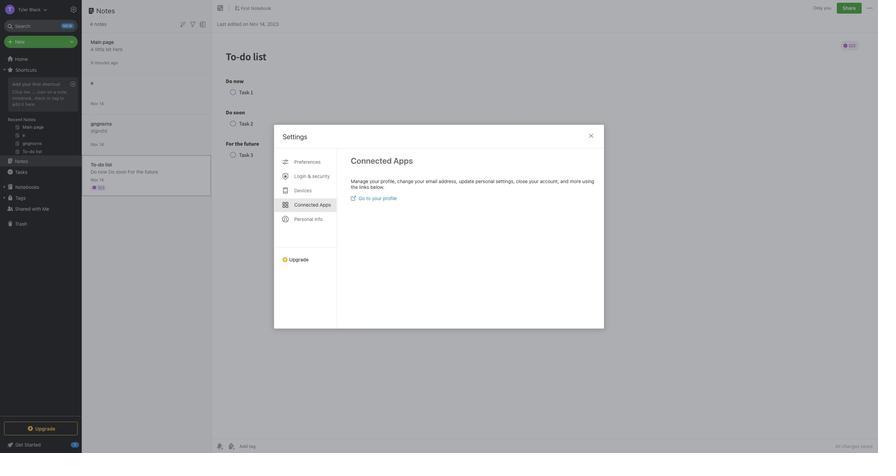 Task type: vqa. For each thing, say whether or not it's contained in the screenshot.
FOR
yes



Task type: locate. For each thing, give the bounding box(es) containing it.
4 notes
[[90, 21, 106, 27]]

14 up 0/3
[[99, 177, 104, 182]]

now
[[98, 169, 107, 175]]

group containing add your first shortcut
[[0, 75, 81, 158]]

stack
[[34, 95, 45, 101]]

connected
[[351, 156, 392, 165], [294, 202, 318, 208]]

notes right "recent"
[[23, 117, 36, 122]]

on left the a
[[47, 89, 52, 95]]

0 vertical spatial upgrade
[[289, 257, 309, 262]]

1 nov 14 from the top
[[91, 101, 104, 106]]

shared
[[15, 206, 31, 212]]

upgrade inside tab list
[[289, 257, 309, 262]]

1 vertical spatial notes
[[23, 117, 36, 122]]

0 vertical spatial on
[[243, 21, 248, 27]]

1 vertical spatial connected
[[294, 202, 318, 208]]

0 horizontal spatial upgrade
[[35, 426, 55, 432]]

the right the for
[[136, 169, 143, 175]]

0 vertical spatial notes
[[96, 7, 115, 15]]

gngnsrns sfgnsfd
[[91, 121, 112, 134]]

2023
[[267, 21, 279, 27]]

apps up the info
[[320, 202, 331, 208]]

tab list
[[274, 148, 337, 328]]

2 nov 14 from the top
[[91, 142, 104, 147]]

connected inside tab list
[[294, 202, 318, 208]]

1 horizontal spatial upgrade button
[[274, 247, 337, 265]]

the inside manage your profile, change your email address, update personal settings, close your account, and more using the links below.
[[351, 184, 358, 190]]

2 do from the left
[[108, 169, 115, 175]]

settings
[[283, 133, 307, 140]]

tasks button
[[0, 167, 81, 177]]

to-do list
[[91, 162, 112, 167]]

personal info
[[294, 216, 323, 222]]

or
[[47, 95, 51, 101]]

nov 14 down sfgnsfd
[[91, 142, 104, 147]]

upgrade
[[289, 257, 309, 262], [35, 426, 55, 432]]

list
[[105, 162, 112, 167]]

go
[[359, 195, 365, 201]]

go to your profile button
[[351, 195, 397, 201]]

apps inside tab list
[[320, 202, 331, 208]]

notes
[[94, 21, 106, 27]]

...
[[32, 89, 36, 95]]

0 vertical spatial the
[[24, 89, 30, 95]]

tree containing home
[[0, 53, 82, 416]]

14,
[[260, 21, 266, 27]]

0 vertical spatial to
[[60, 95, 64, 101]]

connected apps up personal info
[[294, 202, 331, 208]]

nov down sfgnsfd
[[91, 142, 98, 147]]

connected up manage
[[351, 156, 392, 165]]

account,
[[540, 178, 559, 184]]

go to your profile
[[359, 195, 397, 201]]

0 horizontal spatial connected
[[294, 202, 318, 208]]

your left email
[[415, 178, 424, 184]]

2 vertical spatial the
[[351, 184, 358, 190]]

on right edited
[[243, 21, 248, 27]]

nov 14 up 0/3
[[91, 177, 104, 182]]

2 14 from the top
[[99, 142, 104, 147]]

notes up notes
[[96, 7, 115, 15]]

2 vertical spatial nov 14
[[91, 177, 104, 182]]

0 horizontal spatial connected apps
[[294, 202, 331, 208]]

shared with me link
[[0, 203, 81, 214]]

to right go
[[366, 195, 371, 201]]

only you
[[813, 5, 831, 11]]

close
[[516, 178, 528, 184]]

1 vertical spatial 14
[[99, 142, 104, 147]]

the inside tree
[[24, 89, 30, 95]]

info
[[315, 216, 323, 222]]

14 up "gngnsrns"
[[99, 101, 104, 106]]

tasks
[[15, 169, 27, 175]]

tag
[[52, 95, 59, 101]]

1 horizontal spatial the
[[136, 169, 143, 175]]

do down list
[[108, 169, 115, 175]]

notebooks link
[[0, 182, 81, 192]]

notebook,
[[12, 95, 33, 101]]

click the ...
[[12, 89, 36, 95]]

14
[[99, 101, 104, 106], [99, 142, 104, 147], [99, 177, 104, 182]]

address,
[[439, 178, 458, 184]]

tree
[[0, 53, 82, 416]]

edited
[[228, 21, 241, 27]]

notes
[[96, 7, 115, 15], [23, 117, 36, 122], [15, 158, 28, 164]]

connected apps
[[351, 156, 413, 165], [294, 202, 331, 208]]

soon
[[116, 169, 127, 175]]

the inside 'note list' element
[[136, 169, 143, 175]]

your down below.
[[372, 195, 382, 201]]

nov left 14,
[[250, 21, 258, 27]]

1 vertical spatial the
[[136, 169, 143, 175]]

on
[[243, 21, 248, 27], [47, 89, 52, 95]]

manage your profile, change your email address, update personal settings, close your account, and more using the links below.
[[351, 178, 594, 190]]

0 vertical spatial connected apps
[[351, 156, 413, 165]]

14 down sfgnsfd
[[99, 142, 104, 147]]

1 do from the left
[[91, 169, 97, 175]]

1 vertical spatial upgrade
[[35, 426, 55, 432]]

a
[[91, 46, 94, 52]]

your
[[22, 81, 31, 87], [370, 178, 379, 184], [415, 178, 424, 184], [529, 178, 539, 184], [372, 195, 382, 201]]

personal
[[294, 216, 313, 222]]

do
[[91, 169, 97, 175], [108, 169, 115, 175]]

1 vertical spatial nov 14
[[91, 142, 104, 147]]

1 horizontal spatial apps
[[393, 156, 413, 165]]

0 horizontal spatial apps
[[320, 202, 331, 208]]

profile,
[[381, 178, 396, 184]]

shortcuts button
[[0, 64, 81, 75]]

gngnsrns
[[91, 121, 112, 127]]

upgrade button inside tab list
[[274, 247, 337, 265]]

1 horizontal spatial connected
[[351, 156, 392, 165]]

the left links
[[351, 184, 358, 190]]

expand tags image
[[2, 195, 7, 201]]

all
[[835, 444, 841, 449]]

the left ...
[[24, 89, 30, 95]]

add tag image
[[227, 442, 235, 451]]

0/3
[[98, 185, 104, 190]]

notes up tasks
[[15, 158, 28, 164]]

add a reminder image
[[216, 442, 224, 451]]

icon on a note, notebook, stack or tag to add it here.
[[12, 89, 68, 107]]

to down the note,
[[60, 95, 64, 101]]

1 14 from the top
[[99, 101, 104, 106]]

1 vertical spatial upgrade button
[[4, 422, 78, 436]]

0 horizontal spatial do
[[91, 169, 97, 175]]

9
[[91, 60, 93, 65]]

nov 14 for e
[[91, 101, 104, 106]]

nov 14 up "gngnsrns"
[[91, 101, 104, 106]]

changes
[[842, 444, 859, 449]]

group
[[0, 75, 81, 158]]

2 horizontal spatial the
[[351, 184, 358, 190]]

4
[[90, 21, 93, 27]]

and
[[560, 178, 569, 184]]

new button
[[4, 36, 78, 48]]

notebooks
[[15, 184, 39, 190]]

using
[[582, 178, 594, 184]]

Note Editor text field
[[212, 33, 878, 439]]

1 vertical spatial connected apps
[[294, 202, 331, 208]]

1 horizontal spatial upgrade
[[289, 257, 309, 262]]

a
[[54, 89, 56, 95]]

first notebook button
[[232, 3, 274, 13]]

None search field
[[9, 20, 73, 32]]

3 nov 14 from the top
[[91, 177, 104, 182]]

0 horizontal spatial on
[[47, 89, 52, 95]]

apps up change
[[393, 156, 413, 165]]

do down to-
[[91, 169, 97, 175]]

1 horizontal spatial do
[[108, 169, 115, 175]]

0 vertical spatial 14
[[99, 101, 104, 106]]

0 horizontal spatial to
[[60, 95, 64, 101]]

1 horizontal spatial on
[[243, 21, 248, 27]]

it
[[21, 101, 24, 107]]

0 vertical spatial upgrade button
[[274, 247, 337, 265]]

Search text field
[[9, 20, 73, 32]]

0 vertical spatial nov 14
[[91, 101, 104, 106]]

apps
[[393, 156, 413, 165], [320, 202, 331, 208]]

your right links
[[370, 178, 379, 184]]

2 vertical spatial 14
[[99, 177, 104, 182]]

expand note image
[[216, 4, 224, 12]]

recent
[[8, 117, 22, 122]]

1 vertical spatial to
[[366, 195, 371, 201]]

recent notes
[[8, 117, 36, 122]]

connected apps up profile,
[[351, 156, 413, 165]]

new
[[15, 39, 25, 45]]

1 vertical spatial on
[[47, 89, 52, 95]]

0 horizontal spatial the
[[24, 89, 30, 95]]

1 vertical spatial apps
[[320, 202, 331, 208]]

connected up personal info
[[294, 202, 318, 208]]

the
[[24, 89, 30, 95], [136, 169, 143, 175], [351, 184, 358, 190]]



Task type: describe. For each thing, give the bounding box(es) containing it.
home link
[[0, 53, 82, 64]]

your right close
[[529, 178, 539, 184]]

sfgnsfd
[[91, 128, 107, 134]]

share
[[843, 5, 856, 11]]

you
[[824, 5, 831, 11]]

0 horizontal spatial upgrade button
[[4, 422, 78, 436]]

your up click the ...
[[22, 81, 31, 87]]

shared with me
[[15, 206, 49, 212]]

main
[[91, 39, 101, 45]]

bit
[[106, 46, 111, 52]]

add your first shortcut
[[12, 81, 60, 87]]

first notebook
[[241, 5, 271, 11]]

tags
[[15, 195, 26, 201]]

14 for gngnsrns
[[99, 142, 104, 147]]

personal
[[475, 178, 494, 184]]

0 vertical spatial connected
[[351, 156, 392, 165]]

notes link
[[0, 156, 81, 167]]

note list element
[[82, 0, 212, 453]]

settings,
[[496, 178, 515, 184]]

do
[[98, 162, 104, 167]]

close image
[[587, 132, 595, 140]]

profile
[[383, 195, 397, 201]]

do now do soon for the future
[[91, 169, 158, 175]]

email
[[426, 178, 437, 184]]

expand notebooks image
[[2, 184, 7, 190]]

note window element
[[212, 0, 878, 453]]

here.
[[25, 101, 36, 107]]

3 14 from the top
[[99, 177, 104, 182]]

notes inside 'note list' element
[[96, 7, 115, 15]]

notebook
[[251, 5, 271, 11]]

note,
[[57, 89, 68, 95]]

group inside tree
[[0, 75, 81, 158]]

change
[[397, 178, 413, 184]]

to-
[[91, 162, 98, 167]]

trash
[[15, 221, 27, 227]]

first
[[32, 81, 41, 87]]

on inside icon on a note, notebook, stack or tag to add it here.
[[47, 89, 52, 95]]

trash link
[[0, 218, 81, 229]]

1 horizontal spatial to
[[366, 195, 371, 201]]

security
[[312, 173, 330, 179]]

with
[[32, 206, 41, 212]]

connected apps inside tab list
[[294, 202, 331, 208]]

nov inside note window element
[[250, 21, 258, 27]]

first
[[241, 5, 250, 11]]

1 horizontal spatial connected apps
[[351, 156, 413, 165]]

2 vertical spatial notes
[[15, 158, 28, 164]]

icon
[[37, 89, 46, 95]]

last edited on nov 14, 2023
[[217, 21, 279, 27]]

to inside icon on a note, notebook, stack or tag to add it here.
[[60, 95, 64, 101]]

14 for e
[[99, 101, 104, 106]]

page
[[103, 39, 114, 45]]

share button
[[837, 3, 862, 14]]

links
[[359, 184, 369, 190]]

0 vertical spatial apps
[[393, 156, 413, 165]]

manage
[[351, 178, 368, 184]]

little
[[95, 46, 105, 52]]

add
[[12, 81, 21, 87]]

login
[[294, 173, 306, 179]]

more
[[570, 178, 581, 184]]

minutes
[[94, 60, 110, 65]]

future
[[145, 169, 158, 175]]

all changes saved
[[835, 444, 873, 449]]

ago
[[111, 60, 118, 65]]

below.
[[370, 184, 384, 190]]

saved
[[860, 444, 873, 449]]

tab list containing preferences
[[274, 148, 337, 328]]

me
[[42, 206, 49, 212]]

only
[[813, 5, 823, 11]]

nov down e
[[91, 101, 98, 106]]

on inside note window element
[[243, 21, 248, 27]]

last
[[217, 21, 226, 27]]

click
[[12, 89, 22, 95]]

add
[[12, 101, 20, 107]]

home
[[15, 56, 28, 62]]

settings image
[[69, 5, 78, 14]]

9 minutes ago
[[91, 60, 118, 65]]

update
[[459, 178, 474, 184]]

main page a little bit here
[[91, 39, 123, 52]]

shortcut
[[42, 81, 60, 87]]

e
[[91, 80, 93, 86]]

nov up 0/3
[[91, 177, 98, 182]]

for
[[128, 169, 135, 175]]

devices
[[294, 187, 312, 193]]

nov 14 for gngnsrns
[[91, 142, 104, 147]]

tags button
[[0, 192, 81, 203]]

here
[[113, 46, 123, 52]]

login & security
[[294, 173, 330, 179]]

shortcuts
[[15, 67, 37, 73]]



